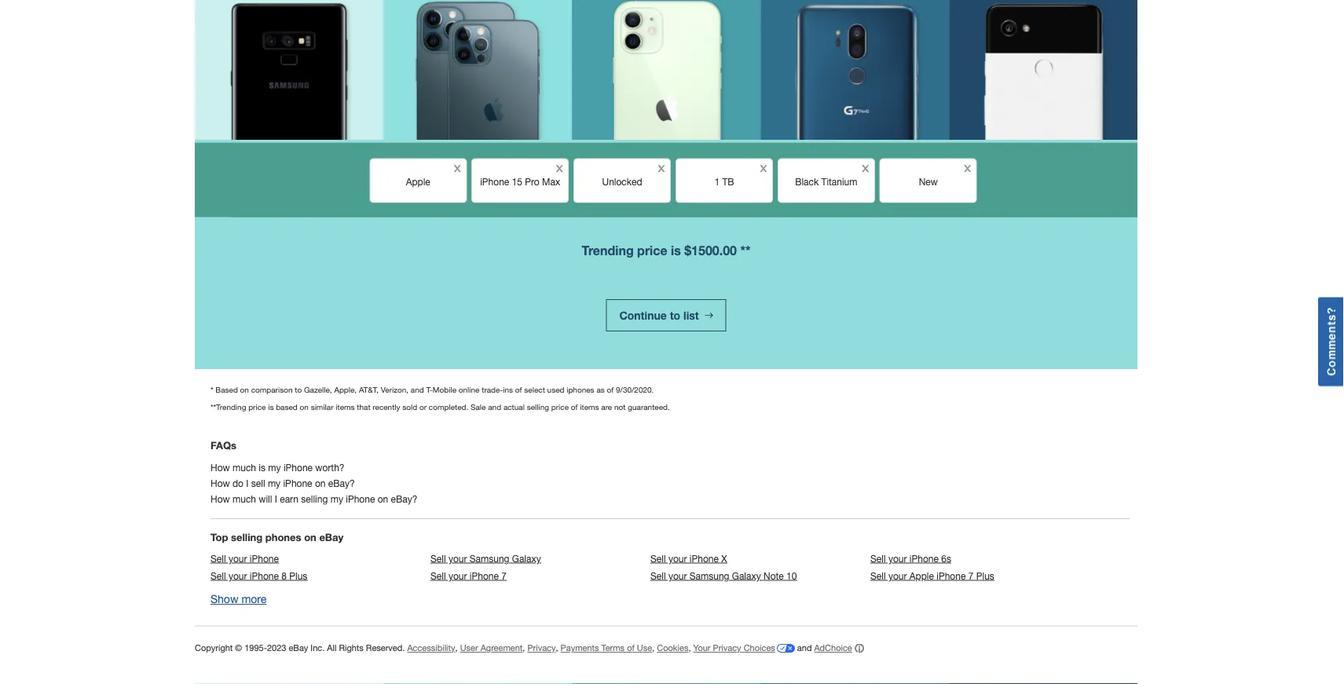 Task type: locate. For each thing, give the bounding box(es) containing it.
1 horizontal spatial samsung
[[690, 571, 729, 582]]

privacy right your at the right of the page
[[713, 643, 741, 653]]

1 vertical spatial to
[[295, 385, 302, 394]]

reserved.
[[366, 643, 405, 653]]

2 x link from the left
[[549, 159, 567, 176]]

0 vertical spatial how
[[211, 462, 230, 473]]

0 vertical spatial i
[[246, 478, 249, 489]]

items down the apple,
[[336, 402, 355, 411]]

ebay left inc.
[[289, 643, 308, 653]]

my right 'sell'
[[268, 478, 281, 489]]

plus
[[289, 571, 307, 582], [976, 571, 995, 582]]

is left the $1500.00
[[671, 243, 681, 258]]

1 horizontal spatial plus
[[976, 571, 995, 582]]

0 vertical spatial my
[[268, 462, 281, 473]]

cookies
[[657, 643, 689, 653]]

do
[[233, 478, 244, 489]]

price down used
[[551, 402, 569, 411]]

, left privacy link
[[523, 643, 525, 653]]

5 x link from the left
[[856, 159, 873, 176]]

0 horizontal spatial price
[[248, 402, 266, 411]]

sell your samsung galaxy note 10 link
[[651, 571, 871, 586]]

price right trending
[[637, 243, 668, 258]]

how
[[211, 462, 230, 473], [211, 478, 230, 489], [211, 494, 230, 505]]

6 x from the left
[[964, 159, 972, 174]]

all
[[327, 643, 337, 653]]

3 x link from the left
[[651, 159, 669, 176]]

0 horizontal spatial items
[[336, 402, 355, 411]]

3 , from the left
[[556, 643, 558, 653]]

0 horizontal spatial samsung
[[470, 553, 510, 564]]

2 plus from the left
[[976, 571, 995, 582]]

selling down select
[[527, 402, 549, 411]]

3 x from the left
[[658, 159, 665, 174]]

1 horizontal spatial ebay?
[[391, 494, 417, 505]]

your privacy choices link
[[693, 643, 795, 654]]

based
[[216, 385, 238, 394]]

your for sell your iphone 7
[[449, 571, 467, 582]]

2 x from the left
[[556, 159, 563, 174]]

1 vertical spatial much
[[233, 494, 256, 505]]

plus down sell your iphone 6s link
[[976, 571, 995, 582]]

how left the do
[[211, 478, 230, 489]]

galaxy inside the sell your samsung galaxy note 10 link
[[732, 571, 761, 582]]

is for my
[[259, 462, 266, 473]]

much up the do
[[233, 462, 256, 473]]

1 horizontal spatial 7
[[969, 571, 974, 582]]

sell for sell your apple iphone 7 plus
[[871, 571, 886, 582]]

is left based
[[268, 402, 274, 411]]

payments
[[561, 643, 599, 653]]

of right 'as'
[[607, 385, 614, 394]]

4 x link from the left
[[753, 159, 771, 176]]

6s
[[941, 553, 951, 564]]

1 x link from the left
[[447, 159, 465, 176]]

i right the will
[[275, 494, 277, 505]]

online
[[459, 385, 480, 394]]

2 7 from the left
[[969, 571, 974, 582]]

1 x from the left
[[454, 159, 461, 174]]

0 vertical spatial samsung
[[470, 553, 510, 564]]

plus right 8
[[289, 571, 307, 582]]

much down the do
[[233, 494, 256, 505]]

0 horizontal spatial and
[[411, 385, 424, 394]]

2 horizontal spatial is
[[671, 243, 681, 258]]

0 horizontal spatial galaxy
[[512, 553, 541, 564]]

i right the do
[[246, 478, 249, 489]]

iphone down sell your samsung galaxy
[[470, 571, 499, 582]]

1 vertical spatial how
[[211, 478, 230, 489]]

2 much from the top
[[233, 494, 256, 505]]

new
[[919, 176, 938, 187]]

how much will i earn selling my iphone on ebay? link
[[211, 494, 417, 505]]

8
[[281, 571, 287, 582]]

1 horizontal spatial ebay
[[319, 531, 344, 543]]

1 horizontal spatial galaxy
[[732, 571, 761, 582]]

your for sell your iphone 6s sell your iphone 8 plus
[[889, 553, 907, 564]]

iphone left 15
[[480, 176, 509, 187]]

0 horizontal spatial is
[[259, 462, 266, 473]]

selling up sell your iphone
[[231, 531, 263, 543]]

sell for sell your iphone 6s sell your iphone 8 plus
[[871, 553, 886, 564]]

iphone left 8
[[250, 571, 279, 582]]

iphone right the 'earn'
[[346, 494, 375, 505]]

0 horizontal spatial ebay
[[289, 643, 308, 653]]

to left gazelle,
[[295, 385, 302, 394]]

is up 'sell'
[[259, 462, 266, 473]]

1 horizontal spatial i
[[275, 494, 277, 505]]

x link for 1 tb
[[753, 159, 771, 176]]

1 vertical spatial ebay?
[[391, 494, 417, 505]]

privacy
[[528, 643, 556, 653], [713, 643, 741, 653]]

price down comparison on the left of the page
[[248, 402, 266, 411]]

1 vertical spatial galaxy
[[732, 571, 761, 582]]

2 vertical spatial and
[[797, 643, 812, 653]]

0 vertical spatial apple
[[406, 176, 430, 187]]

ebay for on
[[319, 531, 344, 543]]

earn
[[280, 494, 299, 505]]

1 horizontal spatial selling
[[301, 494, 328, 505]]

2 horizontal spatial and
[[797, 643, 812, 653]]

your inside 'link'
[[669, 553, 687, 564]]

phones
[[265, 531, 301, 543]]

top selling phones on ebay
[[211, 531, 344, 543]]

*
[[211, 385, 213, 394]]

iphone inside 'iphone 15 pro max x'
[[480, 176, 509, 187]]

1 horizontal spatial and
[[488, 402, 501, 411]]

my down worth?
[[331, 494, 343, 505]]

is inside how much is my iphone worth? how do i sell my iphone on ebay? how much will i earn selling my iphone on ebay?
[[259, 462, 266, 473]]

2 vertical spatial how
[[211, 494, 230, 505]]

continue to list
[[619, 309, 702, 322]]

trade-
[[482, 385, 503, 394]]

x for new
[[964, 159, 972, 174]]

copyright
[[195, 643, 233, 653]]

is for $1500.00
[[671, 243, 681, 258]]

7
[[501, 571, 507, 582], [969, 571, 974, 582]]

2 horizontal spatial selling
[[527, 402, 549, 411]]

to inside button
[[670, 309, 681, 322]]

used
[[547, 385, 564, 394]]

0 horizontal spatial privacy
[[528, 643, 556, 653]]

samsung up sell your iphone 7
[[470, 553, 510, 564]]

iphone up sell your apple iphone 7 plus
[[910, 553, 939, 564]]

user agreement link
[[460, 643, 523, 654]]

1 vertical spatial ebay
[[289, 643, 308, 653]]

items left are
[[580, 402, 599, 411]]

sell inside 'link'
[[651, 553, 666, 564]]

15
[[512, 176, 522, 187]]

how much is my iphone worth? how do i sell my iphone on ebay? how much will i earn selling my iphone on ebay?
[[211, 462, 417, 505]]

10
[[787, 571, 797, 582]]

based
[[276, 402, 298, 411]]

mobile
[[433, 385, 457, 394]]

sell
[[211, 553, 226, 564], [431, 553, 446, 564], [651, 553, 666, 564], [871, 553, 886, 564], [211, 571, 226, 582], [431, 571, 446, 582], [651, 571, 666, 582], [871, 571, 886, 582]]

1 vertical spatial samsung
[[690, 571, 729, 582]]

0 vertical spatial galaxy
[[512, 553, 541, 564]]

x
[[721, 553, 727, 564]]

1 tb
[[715, 176, 734, 187]]

iphone left x
[[690, 553, 719, 564]]

iphone 15 pro max x
[[480, 159, 563, 187]]

0 vertical spatial selling
[[527, 402, 549, 411]]

privacy left payments
[[528, 643, 556, 653]]

1 horizontal spatial privacy
[[713, 643, 741, 653]]

ebay up sell your iphone link
[[319, 531, 344, 543]]

to left list at the right
[[670, 309, 681, 322]]

1 horizontal spatial apple
[[910, 571, 934, 582]]

how much is my iphone worth? link
[[211, 462, 345, 473]]

of down iphones
[[571, 402, 578, 411]]

my
[[268, 462, 281, 473], [268, 478, 281, 489], [331, 494, 343, 505]]

price for **trending
[[248, 402, 266, 411]]

samsung down x
[[690, 571, 729, 582]]

7 down sell your samsung galaxy
[[501, 571, 507, 582]]

accessibility
[[407, 643, 455, 653]]

sell your samsung galaxy note 10
[[651, 571, 797, 582]]

completed.
[[429, 402, 468, 411]]

and left t-
[[411, 385, 424, 394]]

how do i sell my iphone on ebay? link
[[211, 478, 355, 489]]

7 down sell your iphone 6s link
[[969, 571, 974, 582]]

0 horizontal spatial plus
[[289, 571, 307, 582]]

1 vertical spatial my
[[268, 478, 281, 489]]

1 vertical spatial apple
[[910, 571, 934, 582]]

on
[[240, 385, 249, 394], [300, 402, 309, 411], [315, 478, 326, 489], [378, 494, 388, 505], [304, 531, 316, 543]]

9/30/2020.
[[616, 385, 654, 394]]

price
[[637, 243, 668, 258], [248, 402, 266, 411], [551, 402, 569, 411]]

is
[[671, 243, 681, 258], [268, 402, 274, 411], [259, 462, 266, 473]]

and
[[411, 385, 424, 394], [488, 402, 501, 411], [797, 643, 812, 653]]

1 vertical spatial and
[[488, 402, 501, 411]]

galaxy inside sell your samsung galaxy link
[[512, 553, 541, 564]]

, left user
[[455, 643, 458, 653]]

sell your iphone 7
[[431, 571, 507, 582]]

accessibility link
[[407, 643, 455, 654]]

trending
[[582, 243, 634, 258]]

1 horizontal spatial to
[[670, 309, 681, 322]]

sell for sell your iphone x
[[651, 553, 666, 564]]

©
[[235, 643, 242, 653]]

2 vertical spatial selling
[[231, 531, 263, 543]]

list
[[684, 309, 699, 322]]

0 vertical spatial ebay
[[319, 531, 344, 543]]

5 x from the left
[[862, 159, 869, 174]]

4 x from the left
[[760, 159, 767, 174]]

, left payments
[[556, 643, 558, 653]]

0 vertical spatial ebay?
[[328, 478, 355, 489]]

1 items from the left
[[336, 402, 355, 411]]

user
[[460, 643, 478, 653]]

galaxy down sell your iphone x 'link'
[[732, 571, 761, 582]]

iphone
[[480, 176, 509, 187], [284, 462, 313, 473], [283, 478, 312, 489], [346, 494, 375, 505], [250, 553, 279, 564], [690, 553, 719, 564], [910, 553, 939, 564], [250, 571, 279, 582], [470, 571, 499, 582], [937, 571, 966, 582]]

sell your apple iphone 7 plus
[[871, 571, 995, 582]]

1 horizontal spatial is
[[268, 402, 274, 411]]

and right sale
[[488, 402, 501, 411]]

selling right the 'earn'
[[301, 494, 328, 505]]

how down faqs
[[211, 462, 230, 473]]

1 privacy from the left
[[528, 643, 556, 653]]

0 vertical spatial much
[[233, 462, 256, 473]]

sold
[[403, 402, 417, 411]]

1 , from the left
[[455, 643, 458, 653]]

0 horizontal spatial 7
[[501, 571, 507, 582]]

apple
[[406, 176, 430, 187], [910, 571, 934, 582]]

phone banner image
[[195, 0, 1138, 140]]

5 , from the left
[[689, 643, 691, 653]]

2 vertical spatial is
[[259, 462, 266, 473]]

1 vertical spatial is
[[268, 402, 274, 411]]

6 x link from the left
[[958, 159, 975, 176]]

sell your iphone x link
[[651, 553, 871, 569]]

to
[[670, 309, 681, 322], [295, 385, 302, 394]]

iphones
[[567, 385, 594, 394]]

x
[[454, 159, 461, 174], [556, 159, 563, 174], [658, 159, 665, 174], [760, 159, 767, 174], [862, 159, 869, 174], [964, 159, 972, 174]]

2 horizontal spatial price
[[637, 243, 668, 258]]

0 vertical spatial is
[[671, 243, 681, 258]]

how up the top
[[211, 494, 230, 505]]

1 plus from the left
[[289, 571, 307, 582]]

and left adchoice
[[797, 643, 812, 653]]

, left your at the right of the page
[[689, 643, 691, 653]]

x for unlocked
[[658, 159, 665, 174]]

your for sell your samsung galaxy
[[449, 553, 467, 564]]

1 much from the top
[[233, 462, 256, 473]]

1 horizontal spatial items
[[580, 402, 599, 411]]

1 vertical spatial selling
[[301, 494, 328, 505]]

0 vertical spatial to
[[670, 309, 681, 322]]

ebay
[[319, 531, 344, 543], [289, 643, 308, 653]]

actual
[[504, 402, 525, 411]]

galaxy up sell your iphone 7 link
[[512, 553, 541, 564]]

, left cookies
[[652, 643, 655, 653]]

is for based
[[268, 402, 274, 411]]

iphone up how do i sell my iphone on ebay? link
[[284, 462, 313, 473]]

show more
[[211, 593, 267, 606]]

my up how do i sell my iphone on ebay? link
[[268, 462, 281, 473]]

much
[[233, 462, 256, 473], [233, 494, 256, 505]]

samsung
[[470, 553, 510, 564], [690, 571, 729, 582]]

2 , from the left
[[523, 643, 525, 653]]

sell for sell your samsung galaxy
[[431, 553, 446, 564]]

black
[[795, 176, 819, 187]]

2023
[[267, 643, 286, 653]]



Task type: vqa. For each thing, say whether or not it's contained in the screenshot.
the bottommost by
no



Task type: describe. For each thing, give the bounding box(es) containing it.
arrow image
[[705, 312, 713, 319]]

choices
[[744, 643, 775, 653]]

gazelle,
[[304, 385, 332, 394]]

sale
[[471, 402, 486, 411]]

sell
[[251, 478, 265, 489]]

sell your iphone link
[[211, 553, 431, 569]]

selling inside how much is my iphone worth? how do i sell my iphone on ebay? how much will i earn selling my iphone on ebay?
[[301, 494, 328, 505]]

not
[[614, 402, 626, 411]]

trending price is $1500.00 **
[[582, 243, 751, 258]]

are
[[601, 402, 612, 411]]

ebay for 2023
[[289, 643, 308, 653]]

sell for sell your iphone 7
[[431, 571, 446, 582]]

sell for sell your iphone
[[211, 553, 226, 564]]

cookies link
[[657, 643, 689, 654]]

payments terms of use link
[[561, 643, 652, 654]]

x link for black titanium
[[856, 159, 873, 176]]

note
[[764, 571, 784, 582]]

1
[[715, 176, 720, 187]]

sell your iphone 6s link
[[871, 553, 1091, 569]]

tb
[[722, 176, 734, 187]]

your
[[693, 643, 711, 653]]

iphone inside 'link'
[[690, 553, 719, 564]]

galaxy for sell your samsung galaxy note 10
[[732, 571, 761, 582]]

1 7 from the left
[[501, 571, 507, 582]]

use
[[637, 643, 652, 653]]

sell your iphone 8 plus link
[[211, 571, 431, 586]]

agreement
[[481, 643, 523, 653]]

inc.
[[311, 643, 325, 653]]

worth?
[[315, 462, 345, 473]]

unlocked
[[602, 176, 642, 187]]

your for sell your iphone x
[[669, 553, 687, 564]]

price for trending
[[637, 243, 668, 258]]

0 horizontal spatial apple
[[406, 176, 430, 187]]

x for apple
[[454, 159, 461, 174]]

sell your iphone x
[[651, 553, 727, 564]]

samsung for sell your samsung galaxy
[[470, 553, 510, 564]]

as
[[597, 385, 605, 394]]

sell your samsung galaxy link
[[431, 553, 651, 569]]

x inside 'iphone 15 pro max x'
[[556, 159, 563, 174]]

x link for unlocked
[[651, 159, 669, 176]]

2 privacy from the left
[[713, 643, 741, 653]]

your for sell your iphone
[[229, 553, 247, 564]]

ins
[[503, 385, 513, 394]]

of right ins
[[515, 385, 522, 394]]

sell for sell your samsung galaxy note 10
[[651, 571, 666, 582]]

0 horizontal spatial i
[[246, 478, 249, 489]]

guaranteed.
[[628, 402, 670, 411]]

faqs
[[211, 439, 236, 452]]

* based on comparison to gazelle, apple, at&t, verizon, and t-mobile online trade-ins of select used iphones as of 9/30/2020.
[[211, 385, 654, 394]]

more
[[242, 593, 267, 606]]

adchoice
[[814, 643, 852, 653]]

1 how from the top
[[211, 462, 230, 473]]

3 how from the top
[[211, 494, 230, 505]]

x link for iphone 15 pro max
[[549, 159, 567, 176]]

that
[[357, 402, 371, 411]]

adchoice link
[[814, 642, 864, 655]]

**trending price is based on similar items that recently sold or completed. sale and actual selling price of items are not guaranteed.
[[211, 402, 670, 411]]

1 vertical spatial i
[[275, 494, 277, 505]]

at&t,
[[359, 385, 379, 394]]

x link for apple
[[447, 159, 465, 176]]

0 horizontal spatial to
[[295, 385, 302, 394]]

iphone down top selling phones on ebay
[[250, 553, 279, 564]]

max
[[542, 176, 560, 187]]

$1500.00
[[685, 243, 737, 258]]

x inside black titanium x
[[862, 159, 869, 174]]

iphone down 6s
[[937, 571, 966, 582]]

rights
[[339, 643, 364, 653]]

top
[[211, 531, 228, 543]]

and adchoice
[[795, 643, 852, 653]]

samsung for sell your samsung galaxy note 10
[[690, 571, 729, 582]]

** link
[[740, 243, 751, 258]]

0 vertical spatial and
[[411, 385, 424, 394]]

or
[[420, 402, 427, 411]]

t-
[[426, 385, 433, 394]]

2 items from the left
[[580, 402, 599, 411]]

2 vertical spatial my
[[331, 494, 343, 505]]

0 horizontal spatial ebay?
[[328, 478, 355, 489]]

your for sell your apple iphone 7 plus
[[889, 571, 907, 582]]

apple,
[[334, 385, 357, 394]]

of left use
[[627, 643, 635, 653]]

sell your iphone 6s sell your iphone 8 plus
[[211, 553, 951, 582]]

continue
[[619, 309, 667, 322]]

iphone up the 'earn'
[[283, 478, 312, 489]]

pro
[[525, 176, 540, 187]]

2 how from the top
[[211, 478, 230, 489]]

plus inside sell your iphone 6s sell your iphone 8 plus
[[289, 571, 307, 582]]

privacy link
[[528, 643, 556, 654]]

1 horizontal spatial price
[[551, 402, 569, 411]]

x link for new
[[958, 159, 975, 176]]

show more button
[[211, 589, 267, 610]]

recently
[[373, 402, 400, 411]]

select
[[524, 385, 545, 394]]

comparison
[[251, 385, 293, 394]]

0 horizontal spatial selling
[[231, 531, 263, 543]]

continue to list button
[[606, 299, 726, 332]]

**trending
[[211, 402, 246, 411]]

x for 1 tb
[[760, 159, 767, 174]]

galaxy for sell your samsung galaxy
[[512, 553, 541, 564]]

copyright © 1995-2023 ebay inc. all rights reserved. accessibility , user agreement , privacy , payments terms of use , cookies , your privacy choices
[[195, 643, 775, 653]]

verizon,
[[381, 385, 409, 394]]

sell your apple iphone 7 plus link
[[871, 571, 1091, 586]]

4 , from the left
[[652, 643, 655, 653]]

terms
[[601, 643, 625, 653]]

titanium
[[821, 176, 858, 187]]

your for sell your samsung galaxy note 10
[[669, 571, 687, 582]]

show
[[211, 593, 238, 606]]

sell your iphone 7 link
[[431, 571, 651, 586]]

similar
[[311, 402, 334, 411]]

sell your samsung galaxy
[[431, 553, 541, 564]]



